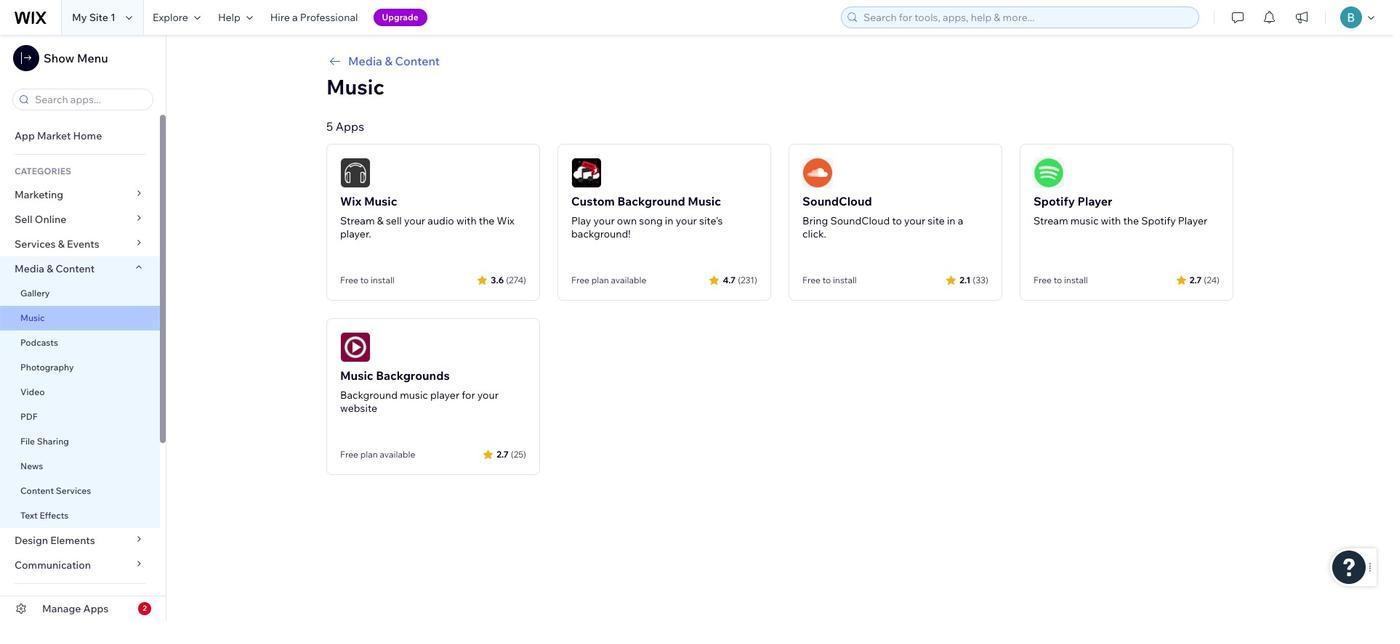 Task type: locate. For each thing, give the bounding box(es) containing it.
my
[[72, 11, 87, 24]]

1 horizontal spatial free plan available
[[572, 275, 647, 286]]

1 free to install from the left
[[340, 275, 395, 286]]

free plan available down website
[[340, 449, 416, 460]]

available down the background!
[[611, 275, 647, 286]]

free for music backgrounds
[[340, 449, 359, 460]]

in
[[665, 215, 674, 228], [948, 215, 956, 228]]

1 horizontal spatial a
[[958, 215, 964, 228]]

0 vertical spatial spotify
[[1034, 194, 1076, 209]]

0 horizontal spatial available
[[380, 449, 416, 460]]

site
[[89, 11, 108, 24]]

0 horizontal spatial media
[[15, 263, 44, 276]]

0 vertical spatial music
[[1071, 215, 1099, 228]]

2 horizontal spatial free to install
[[1034, 275, 1089, 286]]

0 vertical spatial soundcloud
[[803, 194, 873, 209]]

1 horizontal spatial available
[[611, 275, 647, 286]]

apps inside the sidebar element
[[83, 603, 109, 616]]

hire a professional link
[[262, 0, 367, 35]]

2 the from the left
[[1124, 215, 1140, 228]]

soundcloud right bring
[[831, 215, 890, 228]]

plan down the background!
[[592, 275, 609, 286]]

1 vertical spatial spotify
[[1142, 215, 1177, 228]]

free to install
[[340, 275, 395, 286], [803, 275, 857, 286], [1034, 275, 1089, 286]]

spotify
[[1034, 194, 1076, 209], [1142, 215, 1177, 228]]

1 horizontal spatial wix
[[497, 215, 515, 228]]

free for soundcloud
[[803, 275, 821, 286]]

effects
[[40, 511, 69, 521]]

1 horizontal spatial with
[[1102, 215, 1122, 228]]

1 horizontal spatial install
[[833, 275, 857, 286]]

background down backgrounds
[[340, 389, 398, 402]]

0 horizontal spatial media & content link
[[0, 257, 160, 281]]

site's
[[700, 215, 723, 228]]

the inside spotify player stream music with the spotify player
[[1124, 215, 1140, 228]]

available
[[611, 275, 647, 286], [380, 449, 416, 460]]

1 horizontal spatial in
[[948, 215, 956, 228]]

0 vertical spatial 2.7
[[1190, 275, 1202, 285]]

hire a professional
[[270, 11, 358, 24]]

2 horizontal spatial install
[[1065, 275, 1089, 286]]

media & content link
[[327, 52, 1234, 70], [0, 257, 160, 281]]

music inside music backgrounds background music player for your website
[[400, 389, 428, 402]]

in inside soundcloud bring soundcloud to your site in a click.
[[948, 215, 956, 228]]

2 vertical spatial content
[[20, 486, 54, 497]]

the
[[479, 215, 495, 228], [1124, 215, 1140, 228]]

0 horizontal spatial the
[[479, 215, 495, 228]]

video link
[[0, 380, 160, 405]]

wix up 3.6 (274)
[[497, 215, 515, 228]]

music for backgrounds
[[400, 389, 428, 402]]

1 horizontal spatial media & content link
[[327, 52, 1234, 70]]

app market home
[[15, 129, 102, 143]]

communication link
[[0, 553, 160, 578]]

music inside spotify player stream music with the spotify player
[[1071, 215, 1099, 228]]

2.7 left (25)
[[497, 449, 509, 460]]

5 apps
[[327, 119, 364, 134]]

your right sell
[[404, 215, 426, 228]]

1 horizontal spatial player
[[1179, 215, 1208, 228]]

sell
[[15, 213, 32, 226]]

for
[[462, 389, 475, 402]]

1 vertical spatial plan
[[361, 449, 378, 460]]

explore
[[153, 11, 188, 24]]

stream inside spotify player stream music with the spotify player
[[1034, 215, 1069, 228]]

1 horizontal spatial spotify
[[1142, 215, 1177, 228]]

1 install from the left
[[371, 275, 395, 286]]

free for wix music
[[340, 275, 359, 286]]

show menu
[[44, 51, 108, 65]]

music down music backgrounds logo
[[340, 369, 374, 383]]

apps for 5 apps
[[336, 119, 364, 134]]

0 horizontal spatial wix
[[340, 194, 362, 209]]

0 vertical spatial available
[[611, 275, 647, 286]]

1 vertical spatial music
[[400, 389, 428, 402]]

bring
[[803, 215, 829, 228]]

0 vertical spatial wix
[[340, 194, 362, 209]]

4.7 (231)
[[723, 275, 758, 285]]

marketing link
[[0, 183, 160, 207]]

1 vertical spatial free plan available
[[340, 449, 416, 460]]

click.
[[803, 228, 827, 241]]

music up 5 apps
[[327, 74, 385, 100]]

free down website
[[340, 449, 359, 460]]

apps right 5
[[336, 119, 364, 134]]

free plan available down the background!
[[572, 275, 647, 286]]

music
[[1071, 215, 1099, 228], [400, 389, 428, 402]]

background up song
[[618, 194, 686, 209]]

content services link
[[0, 479, 160, 504]]

1 with from the left
[[457, 215, 477, 228]]

media
[[348, 54, 382, 68], [15, 263, 44, 276]]

0 vertical spatial background
[[618, 194, 686, 209]]

0 vertical spatial player
[[1078, 194, 1113, 209]]

2 stream from the left
[[1034, 215, 1069, 228]]

0 vertical spatial media
[[348, 54, 382, 68]]

1 vertical spatial 2.7
[[497, 449, 509, 460]]

apps for manage apps
[[83, 603, 109, 616]]

1 vertical spatial available
[[380, 449, 416, 460]]

(25)
[[511, 449, 527, 460]]

music link
[[0, 306, 160, 331]]

media & content inside the sidebar element
[[15, 263, 95, 276]]

0 vertical spatial plan
[[592, 275, 609, 286]]

1 horizontal spatial media
[[348, 54, 382, 68]]

your right for
[[478, 389, 499, 402]]

&
[[385, 54, 393, 68], [377, 215, 384, 228], [58, 238, 65, 251], [47, 263, 53, 276]]

media & content down services & events
[[15, 263, 95, 276]]

free down click.
[[803, 275, 821, 286]]

0 vertical spatial free plan available
[[572, 275, 647, 286]]

1 horizontal spatial apps
[[336, 119, 364, 134]]

help
[[218, 11, 241, 24]]

player
[[431, 389, 460, 402]]

your left site
[[905, 215, 926, 228]]

2.7 left (24)
[[1190, 275, 1202, 285]]

2 free to install from the left
[[803, 275, 857, 286]]

0 vertical spatial apps
[[336, 119, 364, 134]]

content down services & events link
[[56, 263, 95, 276]]

sidebar element
[[0, 35, 167, 622]]

0 horizontal spatial stream
[[340, 215, 375, 228]]

1 vertical spatial apps
[[83, 603, 109, 616]]

available down music backgrounds background music player for your website
[[380, 449, 416, 460]]

content down upgrade button
[[395, 54, 440, 68]]

stream left sell
[[340, 215, 375, 228]]

music up sell
[[364, 194, 397, 209]]

& left events
[[58, 238, 65, 251]]

1 horizontal spatial background
[[618, 194, 686, 209]]

free
[[340, 275, 359, 286], [572, 275, 590, 286], [803, 275, 821, 286], [1034, 275, 1052, 286], [340, 449, 359, 460]]

hire
[[270, 11, 290, 24]]

elements
[[50, 535, 95, 548]]

2 with from the left
[[1102, 215, 1122, 228]]

free right (33)
[[1034, 275, 1052, 286]]

0 horizontal spatial player
[[1078, 194, 1113, 209]]

media down upgrade button
[[348, 54, 382, 68]]

0 vertical spatial content
[[395, 54, 440, 68]]

& left sell
[[377, 215, 384, 228]]

1 horizontal spatial music
[[1071, 215, 1099, 228]]

& down upgrade button
[[385, 54, 393, 68]]

0 horizontal spatial content
[[20, 486, 54, 497]]

1 stream from the left
[[340, 215, 375, 228]]

home
[[73, 129, 102, 143]]

0 vertical spatial a
[[292, 11, 298, 24]]

stream for wix
[[340, 215, 375, 228]]

soundcloud
[[803, 194, 873, 209], [831, 215, 890, 228]]

0 horizontal spatial background
[[340, 389, 398, 402]]

0 horizontal spatial media & content
[[15, 263, 95, 276]]

0 horizontal spatial spotify
[[1034, 194, 1076, 209]]

0 horizontal spatial free plan available
[[340, 449, 416, 460]]

your inside soundcloud bring soundcloud to your site in a click.
[[905, 215, 926, 228]]

1 the from the left
[[479, 215, 495, 228]]

a right hire
[[292, 11, 298, 24]]

2 in from the left
[[948, 215, 956, 228]]

1 vertical spatial a
[[958, 215, 964, 228]]

soundcloud up bring
[[803, 194, 873, 209]]

0 horizontal spatial free to install
[[340, 275, 395, 286]]

a right site
[[958, 215, 964, 228]]

2 install from the left
[[833, 275, 857, 286]]

plan down website
[[361, 449, 378, 460]]

1 horizontal spatial the
[[1124, 215, 1140, 228]]

background
[[618, 194, 686, 209], [340, 389, 398, 402]]

media up "gallery"
[[15, 263, 44, 276]]

events
[[67, 238, 99, 251]]

content down news
[[20, 486, 54, 497]]

free to install for bring
[[803, 275, 857, 286]]

your
[[404, 215, 426, 228], [594, 215, 615, 228], [676, 215, 697, 228], [905, 215, 926, 228], [478, 389, 499, 402]]

music down "gallery"
[[20, 313, 45, 324]]

services down news link
[[56, 486, 91, 497]]

1 in from the left
[[665, 215, 674, 228]]

text effects link
[[0, 504, 160, 529]]

apps right manage
[[83, 603, 109, 616]]

music inside the sidebar element
[[20, 313, 45, 324]]

1 horizontal spatial content
[[56, 263, 95, 276]]

media & content down upgrade button
[[348, 54, 440, 68]]

to inside soundcloud bring soundcloud to your site in a click.
[[893, 215, 902, 228]]

free to install for music
[[340, 275, 395, 286]]

1 vertical spatial media & content
[[15, 263, 95, 276]]

media & content
[[348, 54, 440, 68], [15, 263, 95, 276]]

manage apps
[[42, 603, 109, 616]]

in inside custom background music play your own song in your site's background!
[[665, 215, 674, 228]]

3 free to install from the left
[[1034, 275, 1089, 286]]

1 horizontal spatial free to install
[[803, 275, 857, 286]]

design elements link
[[0, 529, 160, 553]]

with
[[457, 215, 477, 228], [1102, 215, 1122, 228]]

communication
[[15, 559, 93, 572]]

0 horizontal spatial with
[[457, 215, 477, 228]]

to for soundcloud
[[823, 275, 831, 286]]

0 horizontal spatial install
[[371, 275, 395, 286]]

Search for tools, apps, help & more... field
[[860, 7, 1195, 28]]

1 horizontal spatial media & content
[[348, 54, 440, 68]]

wix down wix music logo
[[340, 194, 362, 209]]

0 horizontal spatial music
[[400, 389, 428, 402]]

services
[[15, 238, 56, 251], [56, 486, 91, 497]]

custom background music logo image
[[572, 158, 602, 188]]

1 vertical spatial media
[[15, 263, 44, 276]]

1 vertical spatial soundcloud
[[831, 215, 890, 228]]

plan
[[592, 275, 609, 286], [361, 449, 378, 460]]

content
[[395, 54, 440, 68], [56, 263, 95, 276], [20, 486, 54, 497]]

file sharing
[[20, 436, 69, 447]]

spotify player logo image
[[1034, 158, 1065, 188]]

0 vertical spatial services
[[15, 238, 56, 251]]

free down player.
[[340, 275, 359, 286]]

music up site's
[[688, 194, 721, 209]]

the inside 'wix music stream & sell your audio with the wix player.'
[[479, 215, 495, 228]]

upgrade
[[382, 12, 419, 23]]

2.7
[[1190, 275, 1202, 285], [497, 449, 509, 460]]

free plan available
[[572, 275, 647, 286], [340, 449, 416, 460]]

install for bring
[[833, 275, 857, 286]]

in right song
[[665, 215, 674, 228]]

3 install from the left
[[1065, 275, 1089, 286]]

in right site
[[948, 215, 956, 228]]

1 horizontal spatial stream
[[1034, 215, 1069, 228]]

2
[[143, 604, 147, 614]]

1 horizontal spatial 2.7
[[1190, 275, 1202, 285]]

0 horizontal spatial in
[[665, 215, 674, 228]]

services down sell online
[[15, 238, 56, 251]]

0 horizontal spatial plan
[[361, 449, 378, 460]]

stream down spotify player logo
[[1034, 215, 1069, 228]]

0 horizontal spatial 2.7
[[497, 449, 509, 460]]

wix music logo image
[[340, 158, 371, 188]]

0 horizontal spatial apps
[[83, 603, 109, 616]]

apps
[[336, 119, 364, 134], [83, 603, 109, 616]]

stream inside 'wix music stream & sell your audio with the wix player.'
[[340, 215, 375, 228]]

1 horizontal spatial plan
[[592, 275, 609, 286]]

to
[[893, 215, 902, 228], [361, 275, 369, 286], [823, 275, 831, 286], [1054, 275, 1063, 286]]

services & events link
[[0, 232, 160, 257]]

news link
[[0, 455, 160, 479]]

wix music stream & sell your audio with the wix player.
[[340, 194, 515, 241]]

free down the background!
[[572, 275, 590, 286]]

1 vertical spatial background
[[340, 389, 398, 402]]



Task type: describe. For each thing, give the bounding box(es) containing it.
soundcloud bring soundcloud to your site in a click.
[[803, 194, 964, 241]]

menu
[[77, 51, 108, 65]]

background!
[[572, 228, 631, 241]]

0 vertical spatial media & content
[[348, 54, 440, 68]]

show
[[44, 51, 74, 65]]

backgrounds
[[376, 369, 450, 383]]

music inside music backgrounds background music player for your website
[[340, 369, 374, 383]]

stream for spotify
[[1034, 215, 1069, 228]]

(274)
[[506, 275, 527, 285]]

0 vertical spatial media & content link
[[327, 52, 1234, 70]]

1 vertical spatial media & content link
[[0, 257, 160, 281]]

your left site's
[[676, 215, 697, 228]]

available for backgrounds
[[380, 449, 416, 460]]

pdf link
[[0, 405, 160, 430]]

2.7 (24)
[[1190, 275, 1220, 285]]

app market home link
[[0, 124, 160, 148]]

background inside music backgrounds background music player for your website
[[340, 389, 398, 402]]

gallery link
[[0, 281, 160, 306]]

custom
[[572, 194, 615, 209]]

news
[[20, 461, 43, 472]]

4.7
[[723, 275, 736, 285]]

2 horizontal spatial content
[[395, 54, 440, 68]]

your inside music backgrounds background music player for your website
[[478, 389, 499, 402]]

3.6
[[491, 275, 504, 285]]

help button
[[209, 0, 262, 35]]

to for wix music
[[361, 275, 369, 286]]

1 vertical spatial player
[[1179, 215, 1208, 228]]

player.
[[340, 228, 371, 241]]

1 vertical spatial services
[[56, 486, 91, 497]]

manage
[[42, 603, 81, 616]]

spotify player stream music with the spotify player
[[1034, 194, 1208, 228]]

upgrade button
[[374, 9, 427, 26]]

to for spotify player
[[1054, 275, 1063, 286]]

text effects
[[20, 511, 69, 521]]

sell online link
[[0, 207, 160, 232]]

app
[[15, 129, 35, 143]]

3.6 (274)
[[491, 275, 527, 285]]

2.1
[[960, 275, 971, 285]]

with inside 'wix music stream & sell your audio with the wix player.'
[[457, 215, 477, 228]]

content services
[[20, 486, 91, 497]]

design elements
[[15, 535, 95, 548]]

(24)
[[1205, 275, 1220, 285]]

a inside soundcloud bring soundcloud to your site in a click.
[[958, 215, 964, 228]]

2.7 for music backgrounds
[[497, 449, 509, 460]]

services & events
[[15, 238, 99, 251]]

1
[[111, 11, 116, 24]]

file
[[20, 436, 35, 447]]

professional
[[300, 11, 358, 24]]

text
[[20, 511, 38, 521]]

music for player
[[1071, 215, 1099, 228]]

gallery
[[20, 288, 50, 299]]

free to install for player
[[1034, 275, 1089, 286]]

sharing
[[37, 436, 69, 447]]

podcasts link
[[0, 331, 160, 356]]

available for background
[[611, 275, 647, 286]]

free plan available for music
[[340, 449, 416, 460]]

& inside 'wix music stream & sell your audio with the wix player.'
[[377, 215, 384, 228]]

show menu button
[[13, 45, 108, 71]]

0 horizontal spatial a
[[292, 11, 298, 24]]

free for spotify player
[[1034, 275, 1052, 286]]

plan for custom
[[592, 275, 609, 286]]

your down custom
[[594, 215, 615, 228]]

podcasts
[[20, 337, 58, 348]]

free for custom background music
[[572, 275, 590, 286]]

music backgrounds logo image
[[340, 332, 371, 363]]

site
[[928, 215, 945, 228]]

5
[[327, 119, 333, 134]]

pdf
[[20, 412, 38, 423]]

photography
[[20, 362, 74, 373]]

& down services & events
[[47, 263, 53, 276]]

market
[[37, 129, 71, 143]]

1 vertical spatial content
[[56, 263, 95, 276]]

categories
[[15, 166, 71, 177]]

free plan available for custom
[[572, 275, 647, 286]]

audio
[[428, 215, 454, 228]]

media inside the sidebar element
[[15, 263, 44, 276]]

soundcloud logo image
[[803, 158, 833, 188]]

own
[[617, 215, 637, 228]]

2.7 for spotify player
[[1190, 275, 1202, 285]]

video
[[20, 387, 45, 398]]

2.7 (25)
[[497, 449, 527, 460]]

music inside custom background music play your own song in your site's background!
[[688, 194, 721, 209]]

online
[[35, 213, 66, 226]]

explore
[[15, 596, 55, 607]]

install for music
[[371, 275, 395, 286]]

play
[[572, 215, 592, 228]]

plan for music
[[361, 449, 378, 460]]

sell
[[386, 215, 402, 228]]

(33)
[[973, 275, 989, 285]]

1 vertical spatial wix
[[497, 215, 515, 228]]

(231)
[[738, 275, 758, 285]]

Search apps... field
[[31, 89, 148, 110]]

photography link
[[0, 356, 160, 380]]

song
[[640, 215, 663, 228]]

website
[[340, 402, 378, 415]]

your inside 'wix music stream & sell your audio with the wix player.'
[[404, 215, 426, 228]]

marketing
[[15, 188, 63, 201]]

custom background music play your own song in your site's background!
[[572, 194, 723, 241]]

design
[[15, 535, 48, 548]]

my site 1
[[72, 11, 116, 24]]

with inside spotify player stream music with the spotify player
[[1102, 215, 1122, 228]]

music inside 'wix music stream & sell your audio with the wix player.'
[[364, 194, 397, 209]]

sell online
[[15, 213, 66, 226]]

file sharing link
[[0, 430, 160, 455]]

background inside custom background music play your own song in your site's background!
[[618, 194, 686, 209]]

2.1 (33)
[[960, 275, 989, 285]]

music backgrounds background music player for your website
[[340, 369, 499, 415]]

install for player
[[1065, 275, 1089, 286]]



Task type: vqa. For each thing, say whether or not it's contained in the screenshot.
Text Effects
yes



